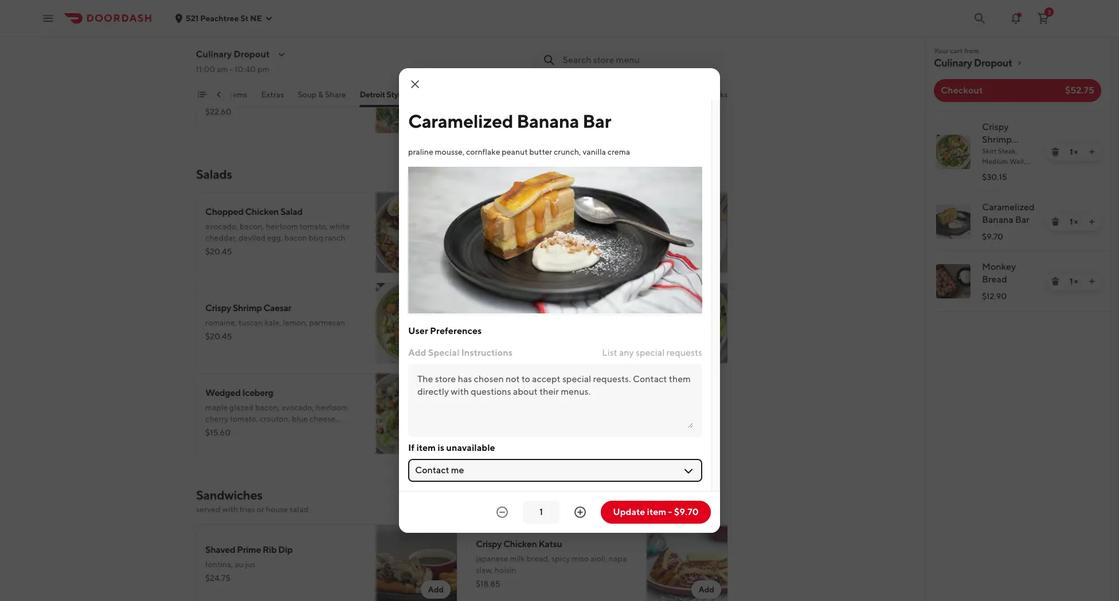 Task type: describe. For each thing, give the bounding box(es) containing it.
remove item from cart image for caramelized banana bar
[[1051, 217, 1061, 227]]

add button for cheap house salad
[[692, 339, 722, 357]]

bbq
[[309, 233, 323, 243]]

salads
[[196, 167, 232, 182]]

arugula
[[205, 94, 233, 103]]

1 horizontal spatial culinary
[[934, 57, 973, 69]]

bartlett
[[476, 222, 504, 231]]

0 horizontal spatial dropout
[[234, 49, 270, 60]]

house
[[266, 505, 288, 515]]

3 1 × from the top
[[1070, 277, 1078, 286]]

white inside chopped chicken salad avocado, bacon, heirloom tomato, white cheddar, deviled egg, bacon bbq ranch $20.45
[[330, 222, 350, 231]]

add for wedged iceberg
[[428, 434, 444, 443]]

1 horizontal spatial crispy shrimp caesar image
[[937, 135, 971, 169]]

if item is unavailable
[[408, 443, 495, 454]]

× for caesar
[[1075, 147, 1078, 157]]

item for update
[[647, 507, 667, 518]]

Item Search search field
[[563, 54, 719, 67]]

napa
[[609, 555, 627, 564]]

aioli,
[[591, 555, 608, 564]]

soup
[[298, 90, 317, 99]]

ancient
[[525, 222, 552, 231]]

am
[[217, 65, 228, 74]]

peachtree
[[200, 13, 239, 23]]

crispy for crispy chicken katsu japanese milk bread, spicy miso aioli, napa slaw, hoisin $18.85
[[476, 539, 502, 550]]

caramelized banana bar for praline mousse, cornflake peanut butter crunch, vanilla crema
[[408, 110, 612, 132]]

unavailable
[[446, 443, 495, 454]]

list
[[603, 348, 618, 359]]

bar for $9.70
[[1016, 215, 1030, 225]]

scroll menu navigation left image
[[215, 90, 224, 99]]

$24.75
[[205, 574, 231, 583]]

avocado, inside wedged iceberg maple glazed bacon, avocado, heirloom cherry tomato, crouton, blue cheese dressing
[[281, 403, 314, 412]]

banana for $9.70
[[983, 215, 1014, 225]]

$20.45 inside chopped chicken salad avocado, bacon, heirloom tomato, white cheddar, deviled egg, bacon bbq ranch $20.45
[[205, 247, 232, 256]]

or
[[257, 505, 264, 515]]

add for crispy shrimp caesar
[[428, 344, 444, 353]]

521 peachtree st ne
[[186, 13, 262, 23]]

caesar for crispy shrimp caesar romaine, tuscan kale, lemon, parmesan $20.45
[[264, 303, 292, 314]]

deviled
[[239, 233, 266, 243]]

kale
[[557, 207, 575, 217]]

cheddar, inside chopped chicken salad avocado, bacon, heirloom tomato, white cheddar, deviled egg, bacon bbq ranch $20.45
[[205, 233, 237, 243]]

pan
[[406, 90, 420, 99]]

pear,
[[505, 222, 523, 231]]

items
[[227, 90, 248, 99]]

crispy for crispy shrimp caesar
[[983, 122, 1009, 133]]

bar for praline mousse, cornflake peanut butter crunch, vanilla crema
[[583, 110, 612, 132]]

culinary dropout link
[[934, 56, 1102, 70]]

bacon
[[285, 233, 307, 243]]

0 horizontal spatial culinary dropout
[[196, 49, 270, 60]]

1 $20.45 from the top
[[205, 17, 232, 26]]

sandwiches
[[196, 488, 263, 503]]

chicken for chopped
[[245, 207, 279, 217]]

heirloom inside chopped chicken salad avocado, bacon, heirloom tomato, white cheddar, deviled egg, bacon bbq ranch $20.45
[[266, 222, 298, 231]]

mousse,
[[435, 147, 465, 156]]

crispy shrimp caesar
[[983, 122, 1012, 158]]

Current quantity is 1 number field
[[530, 507, 553, 519]]

vanilla
[[583, 147, 606, 156]]

special
[[636, 348, 665, 359]]

dressing
[[205, 426, 236, 435]]

tomato, inside chopped chicken salad avocado, bacon, heirloom tomato, white cheddar, deviled egg, bacon bbq ranch $20.45
[[300, 222, 328, 231]]

shaved
[[205, 545, 235, 556]]

increase quantity by 1 image
[[574, 506, 587, 520]]

blue
[[292, 415, 308, 424]]

onion
[[236, 82, 256, 91]]

ranch inside cheap house salad buttermilk ranch $9.15
[[516, 318, 536, 328]]

add button for chopped chicken salad
[[421, 248, 451, 267]]

mozzarella
[[287, 82, 327, 91]]

well,
[[1010, 157, 1026, 166]]

is
[[438, 443, 445, 454]]

from
[[965, 46, 980, 55]]

11:00 am - 10:40 pm
[[196, 65, 270, 74]]

au
[[235, 560, 244, 570]]

update item - $9.70
[[613, 507, 699, 518]]

pizza for mushroom
[[303, 67, 324, 77]]

1 horizontal spatial caramelized banana bar image
[[937, 205, 971, 239]]

add button for crispy shrimp caesar
[[421, 339, 451, 357]]

wedged iceberg maple glazed bacon, avocado, heirloom cherry tomato, crouton, blue cheese dressing
[[205, 388, 348, 435]]

cheese pizza image
[[376, 0, 458, 43]]

black
[[205, 67, 228, 77]]

cart
[[951, 46, 963, 55]]

wedged iceberg image
[[376, 373, 458, 455]]

praline
[[408, 147, 434, 156]]

parmesan
[[309, 318, 345, 328]]

pistachio,
[[599, 222, 634, 231]]

crispy chicken katsu image
[[647, 525, 729, 602]]

extras
[[262, 90, 284, 99]]

add one to cart image for crispy shrimp caesar
[[1088, 147, 1097, 157]]

your cart from
[[934, 46, 980, 55]]

crema
[[608, 147, 630, 156]]

chopped chicken salad image
[[376, 192, 458, 274]]

remove item from cart image for monkey bread
[[1051, 277, 1061, 286]]

caramelized banana bar image inside 'dialog'
[[408, 167, 703, 314]]

mushroom
[[257, 67, 301, 77]]

date,
[[579, 222, 597, 231]]

add for butternut squash & kale
[[699, 253, 715, 262]]

3 items, open order cart image
[[1037, 11, 1051, 25]]

cheap
[[476, 303, 503, 314]]

add for shaved prime rib dip
[[428, 586, 444, 595]]

popular
[[197, 90, 226, 99]]

$9.70 inside list
[[983, 232, 1004, 242]]

grains,
[[554, 222, 577, 231]]

preferences
[[430, 326, 482, 337]]

glazed
[[229, 403, 254, 412]]

instructions
[[461, 348, 513, 359]]

add button for crispy chicken katsu
[[692, 581, 722, 599]]

prime
[[237, 545, 261, 556]]

1 for bar
[[1070, 217, 1073, 227]]

milk
[[510, 555, 525, 564]]

avocado, inside chopped chicken salad avocado, bacon, heirloom tomato, white cheddar, deviled egg, bacon bbq ranch $20.45
[[205, 222, 238, 231]]

iceberg
[[242, 388, 273, 399]]

soup & share button
[[298, 89, 346, 107]]

japanese
[[476, 555, 509, 564]]

add one to cart image for monkey bread
[[1088, 277, 1097, 286]]

special
[[428, 348, 460, 359]]

$9.15
[[476, 332, 496, 341]]

medium
[[983, 157, 1009, 166]]

mulberry,
[[505, 233, 540, 243]]

cornflake
[[466, 147, 501, 156]]

pizza for pan
[[422, 90, 440, 99]]

521
[[186, 13, 199, 23]]

cherry
[[205, 415, 228, 424]]

hoisin
[[495, 566, 517, 575]]

butter
[[530, 147, 553, 156]]

bread,
[[527, 555, 550, 564]]

add button for butternut squash & kale
[[692, 248, 722, 267]]

add for crispy chicken katsu
[[699, 586, 715, 595]]

steak,
[[998, 147, 1018, 155]]

fries
[[240, 505, 255, 515]]

user preferences
[[408, 326, 482, 337]]

salad for chopped chicken salad
[[280, 207, 303, 217]]

butternut
[[476, 207, 516, 217]]



Task type: vqa. For each thing, say whether or not it's contained in the screenshot.
Instructions
yes



Task type: locate. For each thing, give the bounding box(es) containing it.
monkey bread
[[983, 262, 1017, 285]]

1 horizontal spatial bar
[[1016, 215, 1030, 225]]

1 vertical spatial banana
[[983, 215, 1014, 225]]

1 × from the top
[[1075, 147, 1078, 157]]

bread
[[983, 274, 1008, 285]]

bacon, up crouton,
[[255, 403, 280, 412]]

truffle
[[229, 67, 256, 77]]

0 vertical spatial ×
[[1075, 147, 1078, 157]]

crispy inside crispy shrimp caesar
[[983, 122, 1009, 133]]

maple inside butternut squash & kale bartlett pear, ancient grains, date, pistachio, toasted mulberry, white cheddar, maple tahini vinaigrette
[[596, 233, 619, 243]]

caramelized
[[408, 110, 514, 132], [983, 202, 1035, 213]]

add button for shaved prime rib dip
[[421, 581, 451, 599]]

drinks button
[[705, 89, 729, 107]]

$30.15
[[983, 173, 1008, 182]]

rib
[[263, 545, 277, 556]]

salad right house
[[532, 303, 555, 314]]

0 vertical spatial shrimp
[[983, 134, 1012, 145]]

0 horizontal spatial caramelized banana bar image
[[408, 167, 703, 314]]

add for chopped chicken salad
[[428, 253, 444, 262]]

bacon, inside chopped chicken salad avocado, bacon, heirloom tomato, white cheddar, deviled egg, bacon bbq ranch $20.45
[[240, 222, 264, 231]]

crispy inside crispy shrimp caesar romaine, tuscan kale, lemon, parmesan $20.45
[[205, 303, 231, 314]]

banana inside caramelized banana bar
[[983, 215, 1014, 225]]

1 vertical spatial 1
[[1070, 217, 1073, 227]]

1 vertical spatial ×
[[1075, 217, 1078, 227]]

0 horizontal spatial &
[[319, 90, 324, 99]]

culinary dropout down from
[[934, 57, 1013, 69]]

1 horizontal spatial avocado,
[[281, 403, 314, 412]]

×
[[1075, 147, 1078, 157], [1075, 217, 1078, 227], [1075, 277, 1078, 286]]

0 vertical spatial maple
[[596, 233, 619, 243]]

10:40
[[235, 65, 256, 74]]

1 horizontal spatial maple
[[596, 233, 619, 243]]

egg,
[[267, 233, 283, 243]]

caesar inside crispy shrimp caesar
[[983, 147, 1012, 158]]

0 vertical spatial white
[[330, 222, 350, 231]]

1 1 × from the top
[[1070, 147, 1078, 157]]

chicken for crispy
[[504, 539, 537, 550]]

1
[[1070, 147, 1073, 157], [1070, 217, 1073, 227], [1070, 277, 1073, 286]]

0 vertical spatial crispy shrimp caesar image
[[937, 135, 971, 169]]

dropout up 10:40 at the left of page
[[234, 49, 270, 60]]

2 cheddar, from the left
[[563, 233, 595, 243]]

bacon, inside wedged iceberg maple glazed bacon, avocado, heirloom cherry tomato, crouton, blue cheese dressing
[[255, 403, 280, 412]]

1 horizontal spatial ranch
[[516, 318, 536, 328]]

2 add one to cart image from the top
[[1088, 277, 1097, 286]]

tomato, up "bbq"
[[300, 222, 328, 231]]

1 × for bar
[[1070, 217, 1078, 227]]

2 $20.45 from the top
[[205, 247, 232, 256]]

no
[[983, 168, 992, 176]]

& inside button
[[319, 90, 324, 99]]

1 vertical spatial shrimp
[[993, 168, 1016, 176]]

your
[[934, 46, 949, 55]]

add one to cart image
[[1088, 217, 1097, 227]]

banana inside 'dialog'
[[517, 110, 580, 132]]

1 remove item from cart image from the top
[[1051, 217, 1061, 227]]

miso
[[572, 555, 589, 564]]

caramelized inside 'dialog'
[[408, 110, 514, 132]]

521 peachtree st ne button
[[174, 13, 274, 23]]

× for bar
[[1075, 217, 1078, 227]]

0 vertical spatial tomato,
[[300, 222, 328, 231]]

pizza inside "black truffle mushroom pizza smoked onion alfredo, mozzarella cheese, arugula $22.60"
[[303, 67, 324, 77]]

caramelized banana bar image
[[408, 167, 703, 314], [937, 205, 971, 239]]

Add Special Instructions text field
[[418, 374, 694, 429]]

$20.45 left 'st'
[[205, 17, 232, 26]]

1 vertical spatial $20.45
[[205, 247, 232, 256]]

shrimp inside crispy shrimp caesar romaine, tuscan kale, lemon, parmesan $20.45
[[233, 303, 262, 314]]

bar inside 'dialog'
[[583, 110, 612, 132]]

- for item
[[669, 507, 673, 518]]

0 horizontal spatial ranch
[[325, 233, 346, 243]]

crispy
[[983, 122, 1009, 133], [205, 303, 231, 314], [476, 539, 502, 550]]

0 horizontal spatial cheddar,
[[205, 233, 237, 243]]

salad inside chopped chicken salad avocado, bacon, heirloom tomato, white cheddar, deviled egg, bacon bbq ranch $20.45
[[280, 207, 303, 217]]

add one to cart image
[[1088, 147, 1097, 157], [1088, 277, 1097, 286]]

remove item from cart image left add one to cart icon
[[1051, 217, 1061, 227]]

crispy up romaine,
[[205, 303, 231, 314]]

1 horizontal spatial culinary dropout
[[934, 57, 1013, 69]]

0 vertical spatial salad
[[280, 207, 303, 217]]

0 vertical spatial add one to cart image
[[1088, 147, 1097, 157]]

praline mousse, cornflake peanut butter crunch, vanilla crema
[[408, 147, 630, 156]]

black truffle mushroom pizza smoked onion alfredo, mozzarella cheese, arugula $22.60
[[205, 67, 356, 116]]

caramelized banana bar dialog
[[399, 68, 720, 534]]

salad for cheap house salad
[[532, 303, 555, 314]]

avocado, up blue on the left bottom of the page
[[281, 403, 314, 412]]

dip
[[278, 545, 293, 556]]

1 1 from the top
[[1070, 147, 1073, 157]]

shaved prime rib dip fontina, au jus $24.75
[[205, 545, 293, 583]]

1 vertical spatial chicken
[[504, 539, 537, 550]]

crispy inside "crispy chicken katsu japanese milk bread, spicy miso aioli, napa slaw, hoisin $18.85"
[[476, 539, 502, 550]]

caesar for crispy shrimp caesar
[[983, 147, 1012, 158]]

list
[[925, 111, 1111, 312]]

style
[[387, 90, 405, 99]]

1 vertical spatial caesar
[[264, 303, 292, 314]]

$9.70 up monkey in the right of the page
[[983, 232, 1004, 242]]

0 horizontal spatial caesar
[[264, 303, 292, 314]]

$20.45 inside crispy shrimp caesar romaine, tuscan kale, lemon, parmesan $20.45
[[205, 332, 232, 341]]

shrimp inside skirt steak, medium well, no shrimp $30.15
[[993, 168, 1016, 176]]

- inside button
[[669, 507, 673, 518]]

1 × for caesar
[[1070, 147, 1078, 157]]

1 vertical spatial ranch
[[516, 318, 536, 328]]

bacon, for iceberg
[[255, 403, 280, 412]]

0 vertical spatial 1 ×
[[1070, 147, 1078, 157]]

ranch right "bbq"
[[325, 233, 346, 243]]

caramelized inside list
[[983, 202, 1035, 213]]

1 horizontal spatial white
[[541, 233, 561, 243]]

1 horizontal spatial salad
[[532, 303, 555, 314]]

pizza up mozzarella
[[303, 67, 324, 77]]

1 cheddar, from the left
[[205, 233, 237, 243]]

remove item from cart image right monkey bread
[[1051, 277, 1061, 286]]

user
[[408, 326, 428, 337]]

banana up butter
[[517, 110, 580, 132]]

1 vertical spatial add one to cart image
[[1088, 277, 1097, 286]]

1 vertical spatial crispy shrimp caesar image
[[376, 283, 458, 364]]

1 vertical spatial tomato,
[[230, 415, 258, 424]]

remove item from cart image
[[1051, 217, 1061, 227], [1051, 277, 1061, 286]]

white inside butternut squash & kale bartlett pear, ancient grains, date, pistachio, toasted mulberry, white cheddar, maple tahini vinaigrette
[[541, 233, 561, 243]]

cheddar, down date,
[[563, 233, 595, 243]]

avocado, down chopped on the left of the page
[[205, 222, 238, 231]]

chicken
[[245, 207, 279, 217], [504, 539, 537, 550]]

$15.60
[[205, 429, 231, 438]]

1 vertical spatial -
[[669, 507, 673, 518]]

kale,
[[265, 318, 282, 328]]

0 horizontal spatial crispy
[[205, 303, 231, 314]]

0 horizontal spatial maple
[[205, 403, 228, 412]]

0 vertical spatial item
[[417, 443, 436, 454]]

add for black truffle mushroom pizza
[[428, 113, 444, 122]]

shrimp
[[983, 134, 1012, 145], [993, 168, 1016, 176], [233, 303, 262, 314]]

0 vertical spatial caramelized
[[408, 110, 514, 132]]

caesar inside crispy shrimp caesar romaine, tuscan kale, lemon, parmesan $20.45
[[264, 303, 292, 314]]

crunch,
[[554, 147, 581, 156]]

close caramelized banana bar image
[[408, 77, 422, 91]]

1 horizontal spatial item
[[647, 507, 667, 518]]

chopped
[[205, 207, 244, 217]]

$9.70
[[983, 232, 1004, 242], [674, 507, 699, 518]]

with
[[222, 505, 238, 515]]

maple up cherry
[[205, 403, 228, 412]]

- for am
[[230, 65, 233, 74]]

lemon,
[[283, 318, 308, 328]]

cheap house salad image
[[647, 283, 729, 364]]

open menu image
[[41, 11, 55, 25]]

salad
[[290, 505, 309, 515]]

salad
[[280, 207, 303, 217], [532, 303, 555, 314]]

salad inside cheap house salad buttermilk ranch $9.15
[[532, 303, 555, 314]]

1 vertical spatial avocado,
[[281, 403, 314, 412]]

0 vertical spatial caramelized banana bar
[[408, 110, 612, 132]]

squash
[[518, 207, 548, 217]]

crispy up japanese
[[476, 539, 502, 550]]

1 vertical spatial remove item from cart image
[[1051, 277, 1061, 286]]

0 horizontal spatial tomato,
[[230, 415, 258, 424]]

culinary up 11:00
[[196, 49, 232, 60]]

1 horizontal spatial tomato,
[[300, 222, 328, 231]]

0 horizontal spatial banana
[[517, 110, 580, 132]]

$18.85
[[476, 580, 500, 589]]

shaved prime rib dip image
[[376, 525, 458, 602]]

extras button
[[262, 89, 284, 107]]

0 horizontal spatial heirloom
[[266, 222, 298, 231]]

bar inside list
[[1016, 215, 1030, 225]]

3
[[1048, 8, 1051, 15]]

- right the update
[[669, 507, 673, 518]]

1 horizontal spatial dropout
[[974, 57, 1013, 69]]

caramelized for praline mousse, cornflake peanut butter crunch, vanilla crema
[[408, 110, 514, 132]]

list containing crispy shrimp caesar
[[925, 111, 1111, 312]]

0 vertical spatial remove item from cart image
[[1051, 217, 1061, 227]]

caramelized banana bar down $30.15
[[983, 202, 1035, 225]]

shrimp up skirt
[[983, 134, 1012, 145]]

item for if
[[417, 443, 436, 454]]

1 add one to cart image from the top
[[1088, 147, 1097, 157]]

2 vertical spatial 1 ×
[[1070, 277, 1078, 286]]

bar up monkey in the right of the page
[[1016, 215, 1030, 225]]

2 vertical spatial shrimp
[[233, 303, 262, 314]]

popular items button
[[197, 89, 248, 107]]

0 vertical spatial crispy
[[983, 122, 1009, 133]]

decrease quantity by 1 image
[[496, 506, 509, 520]]

shrimp for crispy shrimp caesar romaine, tuscan kale, lemon, parmesan $20.45
[[233, 303, 262, 314]]

crispy shrimp caesar image
[[937, 135, 971, 169], [376, 283, 458, 364]]

0 vertical spatial chicken
[[245, 207, 279, 217]]

ranch
[[325, 233, 346, 243], [516, 318, 536, 328]]

ranch inside chopped chicken salad avocado, bacon, heirloom tomato, white cheddar, deviled egg, bacon bbq ranch $20.45
[[325, 233, 346, 243]]

caramelized banana bar inside list
[[983, 202, 1035, 225]]

banana for praline mousse, cornflake peanut butter crunch, vanilla crema
[[517, 110, 580, 132]]

drinks
[[705, 90, 729, 99]]

2 vertical spatial 1
[[1070, 277, 1073, 286]]

butternut squash & kale image
[[647, 192, 729, 274]]

bacon, for chicken
[[240, 222, 264, 231]]

culinary dropout up 11:00 am - 10:40 pm at the top of page
[[196, 49, 270, 60]]

1 horizontal spatial caramelized
[[983, 202, 1035, 213]]

0 vertical spatial banana
[[517, 110, 580, 132]]

ne
[[250, 13, 262, 23]]

pizza right pan
[[422, 90, 440, 99]]

shrimp for crispy shrimp caesar
[[983, 134, 1012, 145]]

0 vertical spatial ranch
[[325, 233, 346, 243]]

1 vertical spatial pizza
[[422, 90, 440, 99]]

add special instructions
[[408, 348, 513, 359]]

1 horizontal spatial pizza
[[422, 90, 440, 99]]

chicken up milk
[[504, 539, 537, 550]]

black truffle mushroom pizza image
[[376, 52, 458, 134]]

ranch down house
[[516, 318, 536, 328]]

heirloom inside wedged iceberg maple glazed bacon, avocado, heirloom cherry tomato, crouton, blue cheese dressing
[[316, 403, 348, 412]]

1 horizontal spatial caramelized banana bar
[[983, 202, 1035, 225]]

crispy up skirt
[[983, 122, 1009, 133]]

chicken up deviled
[[245, 207, 279, 217]]

2 remove item from cart image from the top
[[1051, 277, 1061, 286]]

culinary down cart
[[934, 57, 973, 69]]

1 horizontal spatial heirloom
[[316, 403, 348, 412]]

2 1 × from the top
[[1070, 217, 1078, 227]]

katsu
[[539, 539, 562, 550]]

1 horizontal spatial caesar
[[983, 147, 1012, 158]]

wedged
[[205, 388, 241, 399]]

1 vertical spatial white
[[541, 233, 561, 243]]

caramelized banana bar inside 'dialog'
[[408, 110, 612, 132]]

1 horizontal spatial chicken
[[504, 539, 537, 550]]

1 vertical spatial bacon,
[[255, 403, 280, 412]]

add button for wedged iceberg
[[421, 430, 451, 448]]

pm
[[258, 65, 270, 74]]

crispy for crispy shrimp caesar romaine, tuscan kale, lemon, parmesan $20.45
[[205, 303, 231, 314]]

0 horizontal spatial $9.70
[[674, 507, 699, 518]]

0 horizontal spatial bar
[[583, 110, 612, 132]]

banana down $30.15
[[983, 215, 1014, 225]]

crispy chicken katsu japanese milk bread, spicy miso aioli, napa slaw, hoisin $18.85
[[476, 539, 627, 589]]

0 horizontal spatial pizza
[[303, 67, 324, 77]]

monkey
[[983, 262, 1017, 272]]

1 vertical spatial salad
[[532, 303, 555, 314]]

1 vertical spatial caramelized
[[983, 202, 1035, 213]]

$20.45 down chopped on the left of the page
[[205, 247, 232, 256]]

$9.70 inside button
[[674, 507, 699, 518]]

1 vertical spatial maple
[[205, 403, 228, 412]]

add button
[[421, 108, 451, 127], [421, 248, 451, 267], [692, 248, 722, 267], [421, 339, 451, 357], [692, 339, 722, 357], [421, 430, 451, 448], [421, 581, 451, 599], [692, 581, 722, 599]]

add inside caramelized banana bar 'dialog'
[[408, 348, 427, 359]]

caramelized banana bar for $9.70
[[983, 202, 1035, 225]]

dropout down from
[[974, 57, 1013, 69]]

2 1 from the top
[[1070, 217, 1073, 227]]

item right if
[[417, 443, 436, 454]]

caramelized for $9.70
[[983, 202, 1035, 213]]

0 vertical spatial $9.70
[[983, 232, 1004, 242]]

0 vertical spatial caesar
[[983, 147, 1012, 158]]

heirloom up cheese
[[316, 403, 348, 412]]

0 vertical spatial &
[[319, 90, 324, 99]]

0 vertical spatial avocado,
[[205, 222, 238, 231]]

$52.75
[[1066, 85, 1095, 96]]

pepperoni & italian sausage pizza image
[[647, 0, 729, 43]]

1 vertical spatial caramelized banana bar
[[983, 202, 1035, 225]]

0 vertical spatial 1
[[1070, 147, 1073, 157]]

3 × from the top
[[1075, 277, 1078, 286]]

1 vertical spatial $9.70
[[674, 507, 699, 518]]

alfredo,
[[258, 82, 286, 91]]

1 horizontal spatial banana
[[983, 215, 1014, 225]]

banana
[[517, 110, 580, 132], [983, 215, 1014, 225]]

notification bell image
[[1010, 11, 1023, 25]]

maple inside wedged iceberg maple glazed bacon, avocado, heirloom cherry tomato, crouton, blue cheese dressing
[[205, 403, 228, 412]]

spicy
[[552, 555, 570, 564]]

1 for caesar
[[1070, 147, 1073, 157]]

1 vertical spatial bar
[[1016, 215, 1030, 225]]

item inside button
[[647, 507, 667, 518]]

$20.45 down romaine,
[[205, 332, 232, 341]]

1 horizontal spatial crispy
[[476, 539, 502, 550]]

2 × from the top
[[1075, 217, 1078, 227]]

add button for black truffle mushroom pizza
[[421, 108, 451, 127]]

requests
[[667, 348, 703, 359]]

1 horizontal spatial &
[[549, 207, 555, 217]]

3 button
[[1033, 7, 1055, 30]]

cheese
[[310, 415, 336, 424]]

0 horizontal spatial crispy shrimp caesar image
[[376, 283, 458, 364]]

skirt
[[983, 147, 997, 155]]

chicken inside "crispy chicken katsu japanese milk bread, spicy miso aioli, napa slaw, hoisin $18.85"
[[504, 539, 537, 550]]

0 vertical spatial $20.45
[[205, 17, 232, 26]]

st
[[241, 13, 249, 23]]

tomato, down glazed
[[230, 415, 258, 424]]

0 vertical spatial bacon,
[[240, 222, 264, 231]]

- right am
[[230, 65, 233, 74]]

served
[[196, 505, 221, 515]]

-
[[230, 65, 233, 74], [669, 507, 673, 518]]

bar up vanilla
[[583, 110, 612, 132]]

remove item from cart image
[[1051, 147, 1061, 157]]

0 horizontal spatial caramelized banana bar
[[408, 110, 612, 132]]

house
[[505, 303, 531, 314]]

$9.70 up crispy chicken katsu image
[[674, 507, 699, 518]]

cheddar, down chopped on the left of the page
[[205, 233, 237, 243]]

1 vertical spatial heirloom
[[316, 403, 348, 412]]

vinaigrette
[[498, 245, 538, 254]]

0 vertical spatial heirloom
[[266, 222, 298, 231]]

buttermilk
[[476, 318, 514, 328]]

1 vertical spatial 1 ×
[[1070, 217, 1078, 227]]

cheese,
[[328, 82, 356, 91]]

3 1 from the top
[[1070, 277, 1073, 286]]

caramelized down $30.15
[[983, 202, 1035, 213]]

monkey bread image
[[937, 264, 971, 299]]

bacon, up deviled
[[240, 222, 264, 231]]

& right soup
[[319, 90, 324, 99]]

& inside butternut squash & kale bartlett pear, ancient grains, date, pistachio, toasted mulberry, white cheddar, maple tahini vinaigrette
[[549, 207, 555, 217]]

& left kale
[[549, 207, 555, 217]]

tahini
[[476, 245, 497, 254]]

butternut squash & kale bartlett pear, ancient grains, date, pistachio, toasted mulberry, white cheddar, maple tahini vinaigrette
[[476, 207, 634, 254]]

caramelized up mousse,
[[408, 110, 514, 132]]

maple down pistachio,
[[596, 233, 619, 243]]

salad up "bacon"
[[280, 207, 303, 217]]

shrimp up tuscan
[[233, 303, 262, 314]]

2 vertical spatial crispy
[[476, 539, 502, 550]]

crouton,
[[260, 415, 290, 424]]

heirloom up egg,
[[266, 222, 298, 231]]

cheddar, inside butternut squash & kale bartlett pear, ancient grains, date, pistachio, toasted mulberry, white cheddar, maple tahini vinaigrette
[[563, 233, 595, 243]]

tomato, inside wedged iceberg maple glazed bacon, avocado, heirloom cherry tomato, crouton, blue cheese dressing
[[230, 415, 258, 424]]

1 vertical spatial crispy
[[205, 303, 231, 314]]

chicken inside chopped chicken salad avocado, bacon, heirloom tomato, white cheddar, deviled egg, bacon bbq ranch $20.45
[[245, 207, 279, 217]]

romaine,
[[205, 318, 237, 328]]

caramelized banana bar up "peanut"
[[408, 110, 612, 132]]

3 $20.45 from the top
[[205, 332, 232, 341]]

0 horizontal spatial chicken
[[245, 207, 279, 217]]

share
[[325, 90, 346, 99]]

1 horizontal spatial -
[[669, 507, 673, 518]]

shrimp down medium
[[993, 168, 1016, 176]]

item right the update
[[647, 507, 667, 518]]

2 vertical spatial $20.45
[[205, 332, 232, 341]]

0 horizontal spatial white
[[330, 222, 350, 231]]

add for cheap house salad
[[699, 344, 715, 353]]

smoked
[[205, 82, 234, 91]]

0 horizontal spatial -
[[230, 65, 233, 74]]

white
[[330, 222, 350, 231], [541, 233, 561, 243]]

0 horizontal spatial culinary
[[196, 49, 232, 60]]

0 vertical spatial pizza
[[303, 67, 324, 77]]



